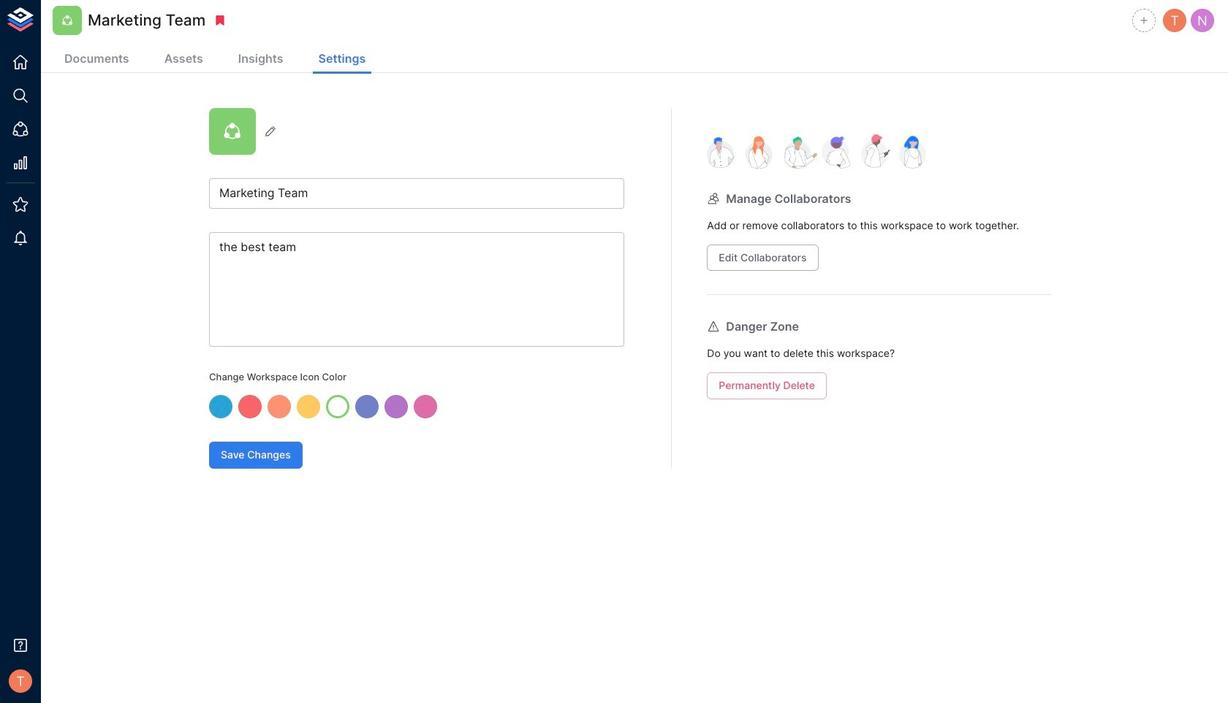 Task type: vqa. For each thing, say whether or not it's contained in the screenshot.
Launch in the the "Product Launch Marketing Plan"
no



Task type: describe. For each thing, give the bounding box(es) containing it.
remove bookmark image
[[214, 14, 227, 27]]



Task type: locate. For each thing, give the bounding box(es) containing it.
Workspace notes are visible to all members and guests. text field
[[209, 232, 624, 347]]

Workspace Name text field
[[209, 178, 624, 209]]



